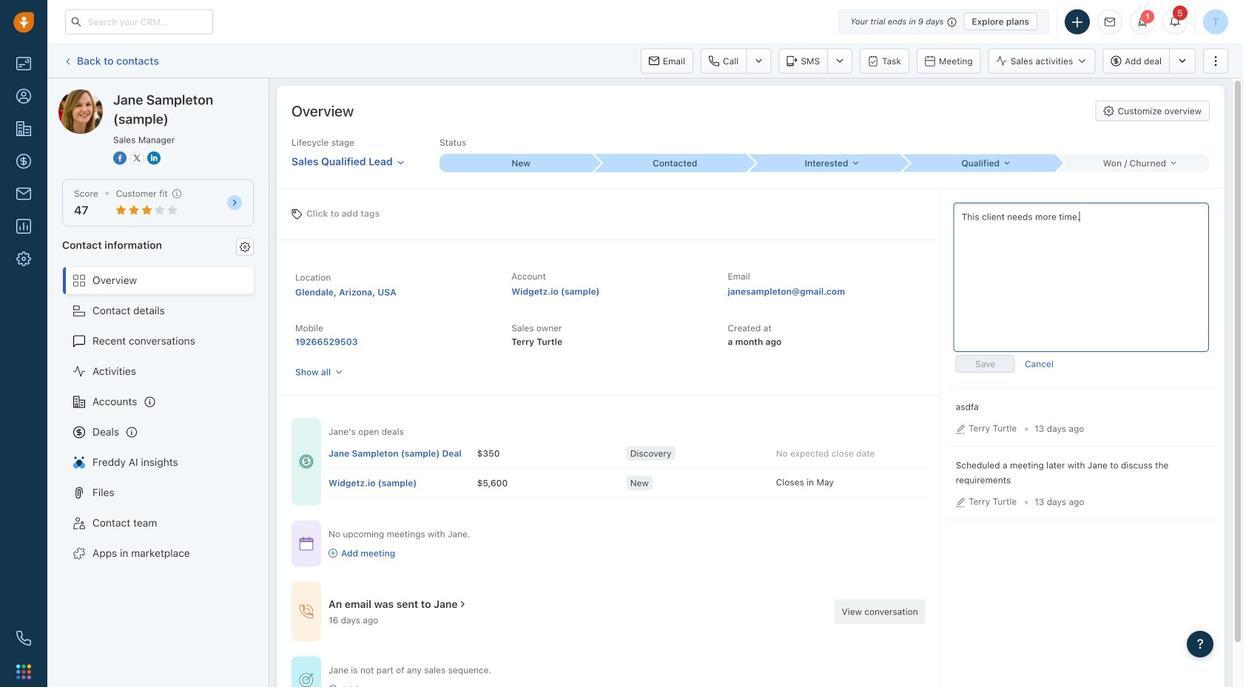 Task type: locate. For each thing, give the bounding box(es) containing it.
container_wx8msf4aqz5i3rn1 image
[[299, 455, 314, 469], [299, 537, 314, 551], [458, 600, 468, 610], [299, 605, 314, 620], [299, 673, 314, 688], [329, 686, 338, 688]]

row
[[329, 439, 926, 469], [329, 469, 926, 499]]

0 vertical spatial cell
[[329, 439, 477, 468]]

1 vertical spatial cell
[[329, 469, 477, 498]]

send email image
[[1105, 17, 1115, 27]]

mng settings image
[[240, 242, 250, 252]]

row group
[[329, 439, 926, 499]]

1 row from the top
[[329, 439, 926, 469]]

cell
[[329, 439, 477, 468], [329, 469, 477, 498]]



Task type: describe. For each thing, give the bounding box(es) containing it.
2 row from the top
[[329, 469, 926, 499]]

1 cell from the top
[[329, 439, 477, 468]]

2 cell from the top
[[329, 469, 477, 498]]

phone image
[[16, 631, 31, 646]]

container_wx8msf4aqz5i3rn1 image
[[329, 549, 338, 558]]

Search your CRM... text field
[[65, 9, 213, 34]]

phone element
[[9, 624, 38, 654]]

freshworks switcher image
[[16, 665, 31, 680]]



